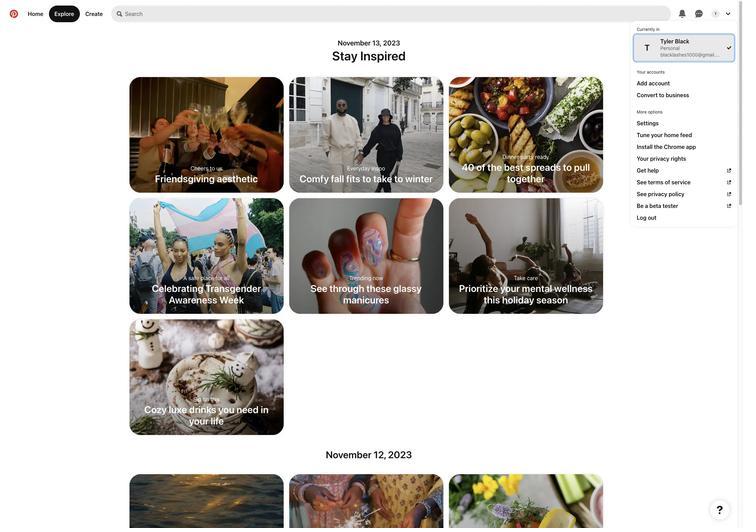 Task type: vqa. For each thing, say whether or not it's contained in the screenshot.


Task type: describe. For each thing, give the bounding box(es) containing it.
settings
[[637, 120, 659, 126]]

a
[[645, 203, 649, 209]]

your privacy rights
[[637, 156, 687, 162]]

tune your home feed
[[637, 132, 693, 138]]

glassy
[[394, 283, 422, 294]]

chrome
[[664, 144, 685, 150]]

ready
[[535, 154, 550, 160]]

your inside more options element
[[652, 132, 663, 138]]

season
[[537, 294, 568, 306]]

now
[[373, 275, 383, 281]]

the inside dinner party ready 40 of the best spreads to pull together
[[488, 162, 502, 173]]

home link
[[22, 6, 49, 22]]

tyler black menu item
[[634, 35, 735, 61]]

explore link
[[49, 6, 80, 22]]

to inside your accounts element
[[660, 92, 665, 98]]

care
[[527, 275, 538, 281]]

rights
[[671, 156, 687, 162]]

need
[[237, 404, 259, 416]]

on
[[203, 396, 209, 403]]

november for 12,
[[326, 449, 372, 461]]

black
[[675, 38, 690, 44]]

everyday inspo comfy fall fits to take to winter
[[300, 165, 433, 185]]

get help link
[[637, 167, 732, 174]]

search icon image
[[117, 11, 122, 17]]

options
[[648, 109, 663, 115]]

cheers
[[191, 165, 209, 172]]

add
[[637, 80, 648, 87]]

cozy
[[144, 404, 167, 416]]

sip on this cozy luxe drinks you need in your life
[[144, 396, 269, 427]]

transgender
[[206, 283, 261, 294]]

life
[[211, 416, 224, 427]]

friendsgiving
[[155, 173, 215, 185]]

trending now see through these glassy manicures
[[311, 275, 422, 306]]

a safe place for all celebrating transgender awareness week
[[152, 275, 261, 306]]

in inside currently in element
[[657, 27, 660, 32]]

get help
[[637, 167, 659, 174]]

12,
[[374, 449, 386, 461]]

account
[[649, 80, 670, 87]]

2023 for 12,
[[388, 449, 412, 461]]

currently in element
[[634, 24, 735, 61]]

the inside more options element
[[654, 144, 663, 150]]

winter
[[406, 173, 433, 185]]

currently
[[637, 27, 656, 32]]

of inside dinner party ready 40 of the best spreads to pull together
[[477, 162, 486, 173]]

terms
[[649, 179, 664, 186]]

out
[[648, 215, 657, 221]]

november 12, 2023
[[326, 449, 412, 461]]

your inside sip on this cozy luxe drinks you need in your life
[[189, 416, 209, 427]]

awareness
[[169, 294, 217, 306]]

all
[[224, 275, 230, 281]]

see inside trending now see through these glassy manicures
[[311, 283, 328, 294]]

beta
[[650, 203, 662, 209]]

you
[[218, 404, 235, 416]]

your accounts element
[[634, 67, 735, 101]]

tune your home feed link
[[637, 131, 732, 139]]

policy
[[669, 191, 685, 197]]

for
[[216, 275, 223, 281]]

week
[[219, 294, 244, 306]]

create
[[85, 11, 103, 17]]

see privacy policy link
[[637, 190, 732, 198]]

log out
[[637, 215, 657, 221]]

home
[[28, 11, 43, 17]]

log
[[637, 215, 647, 221]]

these
[[367, 283, 391, 294]]

this inside take care prioritize your mental wellness this holiday season
[[484, 294, 500, 306]]

explore
[[54, 11, 74, 17]]

prioritize
[[459, 283, 499, 294]]

cheers to us friendsgiving aesthetic
[[155, 165, 258, 185]]

convert to business
[[637, 92, 690, 98]]

aesthetic
[[217, 173, 258, 185]]

party
[[521, 154, 534, 160]]

holiday
[[502, 294, 535, 306]]

inspo
[[372, 165, 385, 172]]

place
[[201, 275, 214, 281]]

to right take
[[395, 173, 403, 185]]

get
[[637, 167, 647, 174]]

everyday
[[347, 165, 370, 172]]

dinner party ready 40 of the best spreads to pull together
[[462, 154, 590, 185]]



Task type: locate. For each thing, give the bounding box(es) containing it.
take
[[374, 173, 393, 185]]

your
[[652, 132, 663, 138], [501, 283, 520, 294], [189, 416, 209, 427]]

0 vertical spatial your
[[637, 69, 646, 75]]

your down take
[[501, 283, 520, 294]]

0 vertical spatial your
[[652, 132, 663, 138]]

1 horizontal spatial in
[[657, 27, 660, 32]]

see down get
[[637, 179, 647, 186]]

your accounts
[[637, 69, 665, 75]]

business
[[666, 92, 690, 98]]

your right tune
[[652, 132, 663, 138]]

add account
[[637, 80, 670, 87]]

wellness
[[555, 283, 593, 294]]

1 vertical spatial privacy
[[649, 191, 668, 197]]

the left best
[[488, 162, 502, 173]]

more options
[[637, 109, 663, 115]]

0 vertical spatial see
[[637, 179, 647, 186]]

1 horizontal spatial your
[[501, 283, 520, 294]]

1 vertical spatial your
[[637, 156, 649, 162]]

pull
[[574, 162, 590, 173]]

your up "add" at the right
[[637, 69, 646, 75]]

best
[[504, 162, 524, 173]]

your privacy rights link
[[637, 155, 732, 163]]

in inside sip on this cozy luxe drinks you need in your life
[[261, 404, 269, 416]]

app
[[687, 144, 697, 150]]

comfy
[[300, 173, 329, 185]]

create link
[[80, 6, 108, 22]]

november left the 12,
[[326, 449, 372, 461]]

currently in
[[637, 27, 660, 32]]

more
[[637, 109, 647, 115]]

see inside see privacy policy link
[[637, 191, 647, 197]]

2023 for 13,
[[383, 39, 400, 47]]

40
[[462, 162, 475, 173]]

see up be
[[637, 191, 647, 197]]

selected item image
[[728, 46, 732, 50]]

november up stay
[[338, 39, 371, 47]]

of right 40
[[477, 162, 486, 173]]

stay
[[332, 48, 358, 63]]

0 horizontal spatial this
[[211, 396, 220, 403]]

to inside "cheers to us friendsgiving aesthetic"
[[210, 165, 215, 172]]

your left 'life'
[[189, 416, 209, 427]]

2 vertical spatial your
[[189, 416, 209, 427]]

home
[[665, 132, 679, 138]]

together
[[507, 173, 545, 185]]

see for see privacy policy
[[637, 191, 647, 197]]

your for your accounts
[[637, 69, 646, 75]]

this right on
[[211, 396, 220, 403]]

1 vertical spatial 2023
[[388, 449, 412, 461]]

manicures
[[343, 294, 389, 306]]

in right the need
[[261, 404, 269, 416]]

personal
[[661, 45, 680, 51]]

spreads
[[526, 162, 561, 173]]

see privacy policy
[[637, 191, 685, 197]]

to down account
[[660, 92, 665, 98]]

your for your privacy rights
[[637, 156, 649, 162]]

be
[[637, 203, 644, 209]]

privacy up be a beta tester
[[649, 191, 668, 197]]

install
[[637, 144, 653, 150]]

take
[[514, 275, 526, 281]]

1 horizontal spatial of
[[665, 179, 671, 186]]

2 vertical spatial see
[[311, 283, 328, 294]]

tune
[[637, 132, 650, 138]]

your up get
[[637, 156, 649, 162]]

2 your from the top
[[637, 156, 649, 162]]

0 vertical spatial november
[[338, 39, 371, 47]]

of right terms
[[665, 179, 671, 186]]

tyler black personal
[[661, 38, 690, 51]]

0 horizontal spatial the
[[488, 162, 502, 173]]

0 horizontal spatial in
[[261, 404, 269, 416]]

feed
[[681, 132, 693, 138]]

service
[[672, 179, 691, 186]]

0 vertical spatial privacy
[[651, 156, 670, 162]]

2 horizontal spatial your
[[652, 132, 663, 138]]

to left us
[[210, 165, 215, 172]]

1 vertical spatial november
[[326, 449, 372, 461]]

of inside see terms of service link
[[665, 179, 671, 186]]

a
[[183, 275, 187, 281]]

be a beta tester
[[637, 203, 679, 209]]

2023 right the 13,
[[383, 39, 400, 47]]

settings link
[[637, 120, 732, 127]]

this inside sip on this cozy luxe drinks you need in your life
[[211, 396, 220, 403]]

november
[[338, 39, 371, 47], [326, 449, 372, 461]]

see
[[637, 179, 647, 186], [637, 191, 647, 197], [311, 283, 328, 294]]

1 vertical spatial the
[[488, 162, 502, 173]]

1 your from the top
[[637, 69, 646, 75]]

november 13, 2023 stay inspired
[[332, 39, 406, 63]]

the up your privacy rights
[[654, 144, 663, 150]]

2023 inside november 13, 2023 stay inspired
[[383, 39, 400, 47]]

2023 right the 12,
[[388, 449, 412, 461]]

november for 13,
[[338, 39, 371, 47]]

see for see terms of service
[[637, 179, 647, 186]]

install the chrome app
[[637, 144, 697, 150]]

13,
[[373, 39, 382, 47]]

help
[[648, 167, 659, 174]]

november inside november 13, 2023 stay inspired
[[338, 39, 371, 47]]

luxe
[[169, 404, 187, 416]]

privacy for policy
[[649, 191, 668, 197]]

0 horizontal spatial your
[[189, 416, 209, 427]]

celebrating
[[152, 283, 204, 294]]

your inside more options element
[[637, 156, 649, 162]]

0 vertical spatial the
[[654, 144, 663, 150]]

1 vertical spatial this
[[211, 396, 220, 403]]

to
[[660, 92, 665, 98], [563, 162, 572, 173], [210, 165, 215, 172], [363, 173, 371, 185], [395, 173, 403, 185]]

see left through
[[311, 283, 328, 294]]

0 horizontal spatial of
[[477, 162, 486, 173]]

the
[[654, 144, 663, 150], [488, 162, 502, 173]]

tyler
[[661, 38, 674, 44]]

see terms of service link
[[637, 179, 732, 186]]

1 vertical spatial your
[[501, 283, 520, 294]]

to left pull
[[563, 162, 572, 173]]

0 vertical spatial in
[[657, 27, 660, 32]]

to inside dinner party ready 40 of the best spreads to pull together
[[563, 162, 572, 173]]

safe
[[189, 275, 199, 281]]

inspired
[[361, 48, 406, 63]]

privacy up help
[[651, 156, 670, 162]]

take care prioritize your mental wellness this holiday season
[[459, 275, 593, 306]]

0 vertical spatial this
[[484, 294, 500, 306]]

this left holiday
[[484, 294, 500, 306]]

see inside see terms of service link
[[637, 179, 647, 186]]

of
[[477, 162, 486, 173], [665, 179, 671, 186]]

tester
[[663, 203, 679, 209]]

trending
[[349, 275, 372, 281]]

1 vertical spatial of
[[665, 179, 671, 186]]

1 vertical spatial in
[[261, 404, 269, 416]]

your inside take care prioritize your mental wellness this holiday season
[[501, 283, 520, 294]]

in
[[657, 27, 660, 32], [261, 404, 269, 416]]

1 horizontal spatial the
[[654, 144, 663, 150]]

accounts
[[647, 69, 665, 75]]

0 vertical spatial 2023
[[383, 39, 400, 47]]

in right currently
[[657, 27, 660, 32]]

mental
[[522, 283, 553, 294]]

to down everyday
[[363, 173, 371, 185]]

1 vertical spatial see
[[637, 191, 647, 197]]

1 horizontal spatial this
[[484, 294, 500, 306]]

privacy for rights
[[651, 156, 670, 162]]

Search text field
[[125, 6, 672, 22]]

tyler black image
[[712, 10, 720, 18]]

fits
[[346, 173, 361, 185]]

sip
[[193, 396, 201, 403]]

convert
[[637, 92, 658, 98]]

2023
[[383, 39, 400, 47], [388, 449, 412, 461]]

us
[[217, 165, 222, 172]]

more options element
[[634, 107, 735, 224]]

0 vertical spatial of
[[477, 162, 486, 173]]



